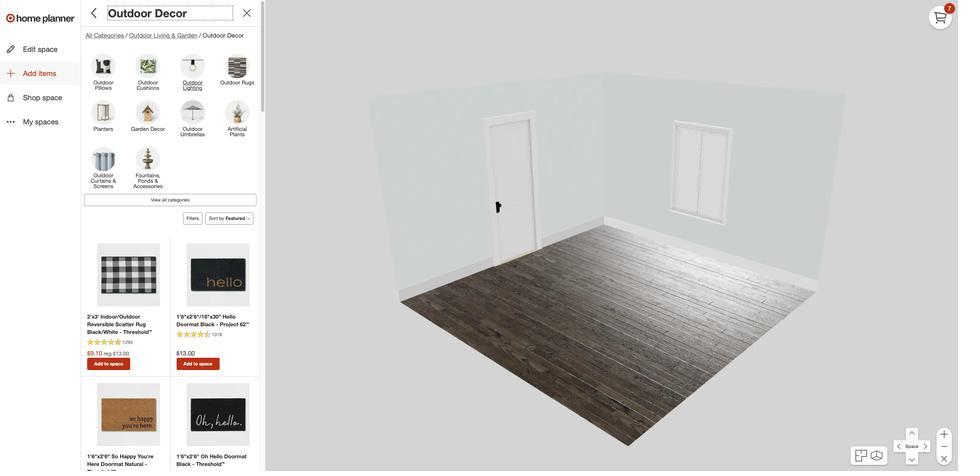Task type: describe. For each thing, give the bounding box(es) containing it.
7 button
[[930, 3, 956, 29]]

screens
[[94, 183, 113, 190]]

outdoor for outdoor cushions
[[138, 79, 158, 86]]

categories
[[94, 32, 124, 39]]

outdoor umbrellas
[[181, 126, 205, 138]]

all
[[162, 197, 167, 203]]

featured
[[226, 216, 245, 221]]

$13.00 add to space
[[177, 350, 213, 367]]

ponds
[[138, 178, 153, 184]]

doormat inside 1'6"x2'6" oh hello doormat black - threshold™
[[224, 454, 247, 460]]

accessories
[[133, 183, 163, 190]]

view all categories
[[151, 197, 190, 203]]

outdoor cushions button
[[126, 53, 170, 94]]

outdoor for outdoor curtains & screens
[[93, 172, 113, 179]]

living
[[154, 32, 170, 39]]

artificial plants
[[228, 126, 247, 138]]

outdoor for outdoor pillows
[[93, 79, 113, 86]]

outdoor lighting
[[183, 79, 203, 91]]

1294
[[123, 340, 133, 346]]

curtains
[[91, 178, 111, 184]]

categories
[[168, 197, 190, 203]]

rugs
[[242, 79, 254, 86]]

add for add to space
[[94, 361, 103, 367]]

pan camera left 30° image
[[895, 441, 907, 453]]

filters
[[187, 216, 199, 221]]

- inside 2'x3' indoor/outdoor reversible scatter rug black/white - threshold™
[[120, 329, 122, 336]]

space
[[906, 444, 919, 450]]

to inside button
[[104, 361, 109, 367]]

outdoor umbrellas button
[[170, 100, 215, 141]]

1'6"x2'6" oh hello doormat black - threshold™ image
[[187, 384, 250, 447]]

space inside edit space button
[[38, 45, 58, 53]]

outdoor for outdoor lighting
[[183, 79, 203, 86]]

1'6"x2'6" oh hello doormat black - threshold™
[[177, 454, 247, 468]]

outdoor living & garden button
[[129, 31, 198, 40]]

pan camera right 30° image
[[919, 441, 931, 453]]

add to space button for reversible
[[87, 358, 130, 370]]

rug
[[136, 321, 146, 328]]

outdoor lighting image
[[181, 54, 205, 78]]

outdoor rugs button
[[215, 53, 260, 94]]

shop
[[23, 93, 40, 102]]

outdoor umbrellas image
[[181, 100, 205, 125]]

natural
[[125, 461, 143, 468]]

outdoor curtains & screens image
[[91, 147, 116, 171]]

62™
[[240, 321, 249, 328]]

front view button icon image
[[872, 451, 883, 461]]

artificial plants button
[[215, 100, 260, 141]]

7
[[949, 4, 952, 12]]

1'6"x2'6" so happy you're here doormat natural - threshold™
[[87, 454, 154, 472]]

1'6"x2'6" oh hello doormat black - threshold™ button
[[177, 453, 254, 468]]

2'x3' indoor/outdoor reversible scatter rug black/white - threshold™
[[87, 314, 152, 336]]

outdoor rugs
[[221, 79, 254, 86]]

all categories / outdoor living & garden / outdoor decor
[[86, 32, 244, 39]]

1'6"x2'6"/18"x30" hello doormat black - project 62™ image
[[187, 244, 250, 307]]

doormat inside 1'6"x2'6"/18"x30" hello doormat black - project 62™
[[177, 321, 199, 328]]

all categories button
[[86, 31, 124, 40]]

- inside 1'6"x2'6"/18"x30" hello doormat black - project 62™
[[216, 321, 219, 328]]

$9.10 reg $13.00
[[87, 350, 129, 357]]

decor for outdoor decor
[[155, 6, 187, 20]]

1'6"x2'6" so happy you're here doormat natural - threshold™ image
[[97, 384, 160, 447]]

fountains,
[[136, 172, 160, 179]]

sort by featured
[[209, 216, 245, 221]]

hello inside 1'6"x2'6"/18"x30" hello doormat black - project 62™
[[223, 314, 236, 320]]

threshold™ inside the 1'6"x2'6" so happy you're here doormat natural - threshold™
[[87, 469, 116, 472]]

threshold™ inside 1'6"x2'6" oh hello doormat black - threshold™
[[196, 461, 225, 468]]

add to space
[[94, 361, 123, 367]]

all
[[86, 32, 92, 39]]

add inside $13.00 add to space
[[184, 361, 192, 367]]

1'6"x2'6"/18"x30" hello doormat black - project 62™ button
[[177, 313, 254, 329]]

threshold™ inside 2'x3' indoor/outdoor reversible scatter rug black/white - threshold™
[[123, 329, 152, 336]]

space inside $13.00 add to space
[[199, 361, 213, 367]]

2 / from the left
[[199, 32, 201, 39]]

you're
[[138, 454, 154, 460]]

1'6"x2'6"/18"x30" hello doormat black - project 62™
[[177, 314, 249, 328]]

decor for garden decor
[[151, 126, 165, 132]]

edit
[[23, 45, 36, 53]]

0 vertical spatial garden
[[177, 32, 198, 39]]

my spaces
[[23, 117, 59, 126]]

2'x3'
[[87, 314, 99, 320]]

outdoor left living
[[129, 32, 152, 39]]

my
[[23, 117, 33, 126]]

add items button
[[0, 62, 81, 85]]

black inside 1'6"x2'6"/18"x30" hello doormat black - project 62™
[[201, 321, 215, 328]]

fountains, ponds & accessories button
[[126, 146, 170, 191]]

1'6"x2'6" so happy you're here doormat natural - threshold™ button
[[87, 453, 164, 472]]

reg
[[104, 351, 112, 357]]

outdoor pillows image
[[91, 54, 116, 78]]

scatter
[[116, 321, 134, 328]]

indoor/outdoor
[[101, 314, 140, 320]]

oh
[[201, 454, 208, 460]]

outdoor curtains & screens button
[[81, 146, 126, 191]]

2'x3' indoor/outdoor reversible scatter rug black/white - threshold™ button
[[87, 313, 164, 336]]

filters button
[[183, 213, 203, 225]]

& for fountains, ponds & accessories
[[155, 178, 158, 184]]

lighting
[[183, 85, 202, 91]]

shop space
[[23, 93, 62, 102]]

2'x3' indoor/outdoor reversible scatter rug black/white - threshold™ image
[[97, 244, 160, 307]]

outdoor decor
[[108, 6, 187, 20]]

add items
[[23, 69, 56, 78]]

outdoor up outdoor lighting image
[[203, 32, 226, 39]]

1 / from the left
[[126, 32, 128, 39]]



Task type: vqa. For each thing, say whether or not it's contained in the screenshot.
7 button
yes



Task type: locate. For each thing, give the bounding box(es) containing it.
2 horizontal spatial add
[[184, 361, 192, 367]]

outdoor left rugs
[[221, 79, 241, 86]]

here
[[87, 461, 99, 468]]

0 horizontal spatial 1'6"x2'6"
[[87, 454, 110, 460]]

add to space button down 1018
[[177, 358, 220, 370]]

$13.00 inside $13.00 add to space
[[177, 350, 195, 357]]

0 horizontal spatial /
[[126, 32, 128, 39]]

decor inside button
[[151, 126, 165, 132]]

1 vertical spatial garden
[[131, 126, 149, 132]]

1 horizontal spatial 1'6"x2'6"
[[177, 454, 199, 460]]

add to space button down reg
[[87, 358, 130, 370]]

1 horizontal spatial black
[[201, 321, 215, 328]]

2 vertical spatial decor
[[151, 126, 165, 132]]

& inside fountains, ponds & accessories
[[155, 178, 158, 184]]

0 horizontal spatial threshold™
[[87, 469, 116, 472]]

edit space button
[[0, 38, 81, 60]]

add to space button
[[87, 358, 130, 370], [177, 358, 220, 370]]

1'6"x2'6"
[[87, 454, 110, 460], [177, 454, 199, 460]]

outdoor rugs image
[[225, 54, 250, 78]]

1'6"x2'6"/18"x30"
[[177, 314, 221, 320]]

black inside 1'6"x2'6" oh hello doormat black - threshold™
[[177, 461, 191, 468]]

2 1'6"x2'6" from the left
[[177, 454, 199, 460]]

hello right oh
[[210, 454, 223, 460]]

garden inside button
[[131, 126, 149, 132]]

2 horizontal spatial doormat
[[224, 454, 247, 460]]

space inside add to space button
[[110, 361, 123, 367]]

my spaces button
[[0, 110, 81, 133]]

doormat inside the 1'6"x2'6" so happy you're here doormat natural - threshold™
[[101, 461, 123, 468]]

& right ponds
[[155, 178, 158, 184]]

artificial
[[228, 126, 247, 132]]

outdoor
[[108, 6, 152, 20], [129, 32, 152, 39], [203, 32, 226, 39], [93, 79, 113, 86], [138, 79, 158, 86], [183, 79, 203, 86], [221, 79, 241, 86], [183, 126, 203, 132], [93, 172, 113, 179]]

add to space button for doormat
[[177, 358, 220, 370]]

planters image
[[91, 100, 116, 125]]

outdoor up categories in the left top of the page
[[108, 6, 152, 20]]

1'6"x2'6" inside 1'6"x2'6" oh hello doormat black - threshold™
[[177, 454, 199, 460]]

space down $9.10 reg $13.00
[[110, 361, 123, 367]]

1'6"x2'6" for here
[[87, 454, 110, 460]]

- inside the 1'6"x2'6" so happy you're here doormat natural - threshold™
[[145, 461, 147, 468]]

1'6"x2'6" up here
[[87, 454, 110, 460]]

space right shop on the left top of page
[[42, 93, 62, 102]]

1 horizontal spatial garden
[[177, 32, 198, 39]]

0 horizontal spatial add to space button
[[87, 358, 130, 370]]

by
[[219, 216, 224, 221]]

0 vertical spatial doormat
[[177, 321, 199, 328]]

add for add items
[[23, 69, 36, 78]]

outdoor up screens at the top left of page
[[93, 172, 113, 179]]

so
[[112, 454, 118, 460]]

fountains, ponds & accessories
[[133, 172, 163, 190]]

garden decor image
[[136, 100, 160, 125]]

outdoor pillows button
[[81, 53, 126, 94]]

black/white
[[87, 329, 118, 336]]

outdoor down outdoor lighting image
[[183, 79, 203, 86]]

shop space button
[[0, 86, 81, 109]]

$9.10
[[87, 350, 102, 357]]

space inside the shop space button
[[42, 93, 62, 102]]

outdoor lighting button
[[170, 53, 215, 94]]

outdoor curtains & screens
[[91, 172, 116, 190]]

hello up project
[[223, 314, 236, 320]]

1 horizontal spatial $13.00
[[177, 350, 195, 357]]

threshold™
[[123, 329, 152, 336], [196, 461, 225, 468], [87, 469, 116, 472]]

& right living
[[172, 32, 176, 39]]

1 horizontal spatial threshold™
[[123, 329, 152, 336]]

outdoor inside 'button'
[[183, 79, 203, 86]]

0 vertical spatial hello
[[223, 314, 236, 320]]

1 horizontal spatial to
[[194, 361, 198, 367]]

items
[[38, 69, 56, 78]]

1 vertical spatial hello
[[210, 454, 223, 460]]

outdoor down outdoor cushions image
[[138, 79, 158, 86]]

0 vertical spatial decor
[[155, 6, 187, 20]]

0 horizontal spatial garden
[[131, 126, 149, 132]]

&
[[172, 32, 176, 39], [113, 178, 116, 184], [155, 178, 158, 184]]

outdoor inside button
[[221, 79, 241, 86]]

plants
[[230, 131, 245, 138]]

hello inside 1'6"x2'6" oh hello doormat black - threshold™
[[210, 454, 223, 460]]

-
[[216, 321, 219, 328], [120, 329, 122, 336], [145, 461, 147, 468], [192, 461, 195, 468]]

space
[[38, 45, 58, 53], [42, 93, 62, 102], [110, 361, 123, 367], [199, 361, 213, 367]]

/
[[126, 32, 128, 39], [199, 32, 201, 39]]

hello
[[223, 314, 236, 320], [210, 454, 223, 460]]

outdoor inside outdoor cushions
[[138, 79, 158, 86]]

outdoor inside the outdoor curtains & screens
[[93, 172, 113, 179]]

garden decor
[[131, 126, 165, 132]]

doormat down "1'6"x2'6"/18"x30""
[[177, 321, 199, 328]]

project
[[220, 321, 239, 328]]

decor down garden decor image
[[151, 126, 165, 132]]

1 horizontal spatial add
[[94, 361, 103, 367]]

decor up all categories / outdoor living & garden / outdoor decor
[[155, 6, 187, 20]]

outdoor cushions image
[[136, 54, 160, 78]]

& for outdoor curtains & screens
[[113, 178, 116, 184]]

garden right living
[[177, 32, 198, 39]]

outdoor for outdoor decor
[[108, 6, 152, 20]]

to
[[104, 361, 109, 367], [194, 361, 198, 367]]

2 to from the left
[[194, 361, 198, 367]]

threshold™ down oh
[[196, 461, 225, 468]]

artificial plants image
[[225, 100, 250, 125]]

threshold™ down here
[[87, 469, 116, 472]]

2 vertical spatial doormat
[[101, 461, 123, 468]]

0 vertical spatial threshold™
[[123, 329, 152, 336]]

0 horizontal spatial &
[[113, 178, 116, 184]]

- inside 1'6"x2'6" oh hello doormat black - threshold™
[[192, 461, 195, 468]]

planters
[[94, 126, 113, 132]]

0 horizontal spatial add
[[23, 69, 36, 78]]

tilt camera down 30° image
[[907, 453, 919, 465]]

doormat right oh
[[224, 454, 247, 460]]

home planner landing page image
[[6, 6, 75, 31]]

planters button
[[81, 100, 126, 141]]

0 vertical spatial black
[[201, 321, 215, 328]]

doormat
[[177, 321, 199, 328], [224, 454, 247, 460], [101, 461, 123, 468]]

/ up outdoor lighting image
[[199, 32, 201, 39]]

space right edit
[[38, 45, 58, 53]]

2 horizontal spatial &
[[172, 32, 176, 39]]

1 add to space button from the left
[[87, 358, 130, 370]]

threshold™ down rug
[[123, 329, 152, 336]]

umbrellas
[[181, 131, 205, 138]]

0 horizontal spatial $13.00
[[113, 351, 129, 357]]

1 vertical spatial black
[[177, 461, 191, 468]]

sort
[[209, 216, 218, 221]]

1 to from the left
[[104, 361, 109, 367]]

& right curtains
[[113, 178, 116, 184]]

0 horizontal spatial doormat
[[101, 461, 123, 468]]

reversible
[[87, 321, 114, 328]]

1018
[[212, 332, 222, 338]]

view all categories button
[[84, 194, 257, 206]]

& inside the outdoor curtains & screens
[[113, 178, 116, 184]]

doormat down so
[[101, 461, 123, 468]]

/ right categories in the left top of the page
[[126, 32, 128, 39]]

decor up 'outdoor rugs' image
[[227, 32, 244, 39]]

view
[[151, 197, 161, 203]]

2 add to space button from the left
[[177, 358, 220, 370]]

1'6"x2'6" for black
[[177, 454, 199, 460]]

outdoor for outdoor umbrellas
[[183, 126, 203, 132]]

1 horizontal spatial /
[[199, 32, 201, 39]]

1 horizontal spatial doormat
[[177, 321, 199, 328]]

garden down garden decor image
[[131, 126, 149, 132]]

outdoor for outdoor rugs
[[221, 79, 241, 86]]

2 horizontal spatial threshold™
[[196, 461, 225, 468]]

decor
[[155, 6, 187, 20], [227, 32, 244, 39], [151, 126, 165, 132]]

top view button icon image
[[856, 450, 868, 462]]

outdoor down outdoor pillows image
[[93, 79, 113, 86]]

fountains, ponds & accessories image
[[136, 147, 160, 171]]

happy
[[120, 454, 136, 460]]

cushions
[[137, 85, 159, 91]]

$13.00
[[177, 350, 195, 357], [113, 351, 129, 357]]

0 horizontal spatial to
[[104, 361, 109, 367]]

1 horizontal spatial add to space button
[[177, 358, 220, 370]]

add
[[23, 69, 36, 78], [94, 361, 103, 367], [184, 361, 192, 367]]

outdoor cushions
[[137, 79, 159, 91]]

outdoor inside the outdoor umbrellas
[[183, 126, 203, 132]]

pillows
[[95, 85, 112, 91]]

spaces
[[35, 117, 59, 126]]

tilt camera up 30° image
[[907, 429, 919, 441]]

outdoor down outdoor umbrellas image
[[183, 126, 203, 132]]

1 vertical spatial decor
[[227, 32, 244, 39]]

1 horizontal spatial &
[[155, 178, 158, 184]]

$13.00 inside $9.10 reg $13.00
[[113, 351, 129, 357]]

outdoor pillows
[[93, 79, 113, 91]]

1'6"x2'6" left oh
[[177, 454, 199, 460]]

0 horizontal spatial black
[[177, 461, 191, 468]]

garden decor button
[[126, 100, 170, 141]]

edit space
[[23, 45, 58, 53]]

garden
[[177, 32, 198, 39], [131, 126, 149, 132]]

to inside $13.00 add to space
[[194, 361, 198, 367]]

1 vertical spatial threshold™
[[196, 461, 225, 468]]

space down 1018
[[199, 361, 213, 367]]

1 1'6"x2'6" from the left
[[87, 454, 110, 460]]

2 vertical spatial threshold™
[[87, 469, 116, 472]]

1'6"x2'6" inside the 1'6"x2'6" so happy you're here doormat natural - threshold™
[[87, 454, 110, 460]]

1 vertical spatial doormat
[[224, 454, 247, 460]]



